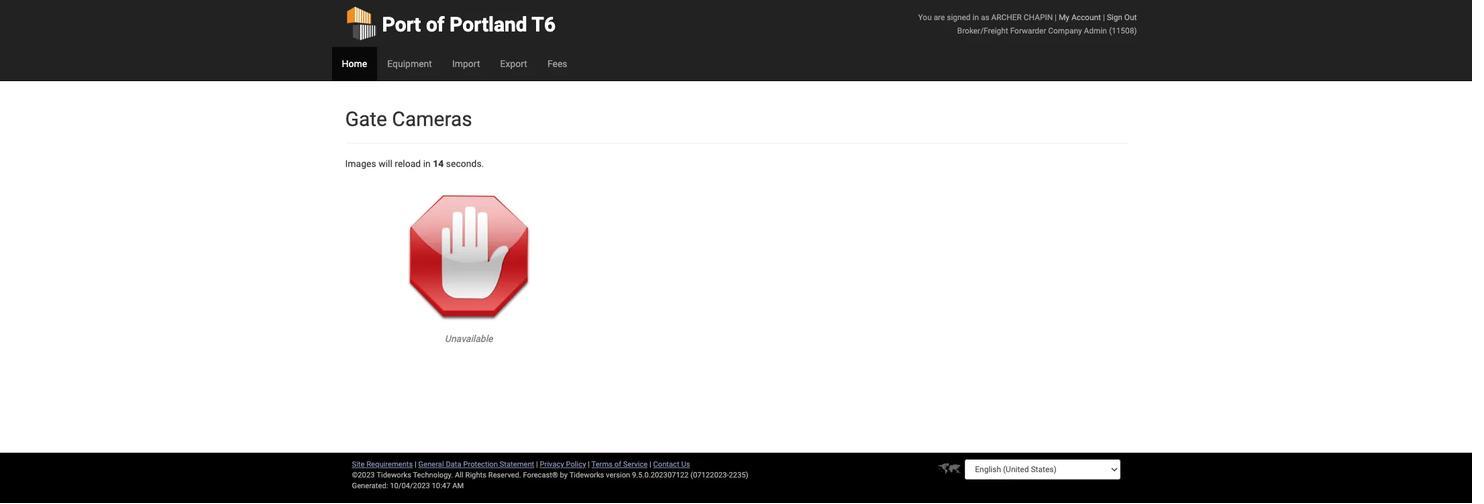 Task type: vqa. For each thing, say whether or not it's contained in the screenshot.
the Forwarder
yes



Task type: locate. For each thing, give the bounding box(es) containing it.
protection
[[463, 460, 498, 469]]

of right port
[[426, 13, 445, 36]]

privacy policy link
[[540, 460, 586, 469]]

in
[[973, 13, 979, 22], [423, 158, 431, 169]]

fees button
[[537, 47, 578, 81]]

policy
[[566, 460, 586, 469]]

privacy
[[540, 460, 564, 469]]

14
[[433, 158, 444, 169]]

port of portland t6
[[382, 13, 556, 36]]

in inside you are signed in as archer chapin | my account | sign out broker/freight forwarder company admin (11508)
[[973, 13, 979, 22]]

equipment button
[[377, 47, 442, 81]]

| left sign
[[1103, 13, 1105, 22]]

of
[[426, 13, 445, 36], [615, 460, 621, 469]]

sign
[[1107, 13, 1123, 22]]

unavailable image
[[345, 184, 592, 332]]

t6
[[532, 13, 556, 36]]

archer
[[992, 13, 1022, 22]]

tideworks
[[570, 471, 604, 480]]

export
[[500, 58, 527, 69]]

gate cameras
[[345, 107, 472, 131]]

requirements
[[367, 460, 413, 469]]

will
[[379, 158, 393, 169]]

broker/freight
[[958, 26, 1008, 36]]

1 horizontal spatial of
[[615, 460, 621, 469]]

of up version
[[615, 460, 621, 469]]

by
[[560, 471, 568, 480]]

9.5.0.202307122
[[632, 471, 689, 480]]

unavailable
[[445, 334, 493, 344]]

1 vertical spatial in
[[423, 158, 431, 169]]

export button
[[490, 47, 537, 81]]

1 vertical spatial of
[[615, 460, 621, 469]]

reserved.
[[488, 471, 521, 480]]

home
[[342, 58, 367, 69]]

chapin
[[1024, 13, 1053, 22]]

in left as
[[973, 13, 979, 22]]

fees
[[548, 58, 567, 69]]

statement
[[500, 460, 534, 469]]

in left 14 at the left of the page
[[423, 158, 431, 169]]

| up 9.5.0.202307122
[[650, 460, 651, 469]]

0 horizontal spatial of
[[426, 13, 445, 36]]

technology.
[[413, 471, 453, 480]]

you are signed in as archer chapin | my account | sign out broker/freight forwarder company admin (11508)
[[918, 13, 1137, 36]]

0 vertical spatial in
[[973, 13, 979, 22]]

home button
[[332, 47, 377, 81]]

terms
[[592, 460, 613, 469]]

out
[[1125, 13, 1137, 22]]

admin
[[1084, 26, 1107, 36]]

equipment
[[387, 58, 432, 69]]

of inside site requirements | general data protection statement | privacy policy | terms of service | contact us ©2023 tideworks technology. all rights reserved. forecast® by tideworks version 9.5.0.202307122 (07122023-2235) generated: 10/04/2023 10:47 am
[[615, 460, 621, 469]]

site requirements link
[[352, 460, 413, 469]]

1 horizontal spatial in
[[973, 13, 979, 22]]

company
[[1048, 26, 1082, 36]]

all
[[455, 471, 464, 480]]

in for signed
[[973, 13, 979, 22]]

data
[[446, 460, 461, 469]]

am
[[452, 482, 464, 491]]

signed
[[947, 13, 971, 22]]

port
[[382, 13, 421, 36]]

10:47
[[432, 482, 451, 491]]

|
[[1055, 13, 1057, 22], [1103, 13, 1105, 22], [415, 460, 417, 469], [536, 460, 538, 469], [588, 460, 590, 469], [650, 460, 651, 469]]

gate
[[345, 107, 387, 131]]

you
[[918, 13, 932, 22]]

0 horizontal spatial in
[[423, 158, 431, 169]]

0 vertical spatial of
[[426, 13, 445, 36]]

contact
[[653, 460, 680, 469]]



Task type: describe. For each thing, give the bounding box(es) containing it.
©2023 tideworks
[[352, 471, 411, 480]]

port of portland t6 link
[[345, 0, 556, 47]]

are
[[934, 13, 945, 22]]

forwarder
[[1010, 26, 1047, 36]]

images will reload in 14 seconds.
[[345, 158, 484, 169]]

my account link
[[1059, 13, 1101, 22]]

sign out link
[[1107, 13, 1137, 22]]

10/04/2023
[[390, 482, 430, 491]]

service
[[623, 460, 648, 469]]

| left my
[[1055, 13, 1057, 22]]

images
[[345, 158, 376, 169]]

forecast®
[[523, 471, 558, 480]]

account
[[1072, 13, 1101, 22]]

rights
[[465, 471, 487, 480]]

reload
[[395, 158, 421, 169]]

(11508)
[[1109, 26, 1137, 36]]

seconds.
[[446, 158, 484, 169]]

contact us link
[[653, 460, 690, 469]]

cameras
[[392, 107, 472, 131]]

generated:
[[352, 482, 388, 491]]

import
[[452, 58, 480, 69]]

| left general at the bottom
[[415, 460, 417, 469]]

portland
[[450, 13, 527, 36]]

site
[[352, 460, 365, 469]]

in for reload
[[423, 158, 431, 169]]

| up tideworks
[[588, 460, 590, 469]]

terms of service link
[[592, 460, 648, 469]]

(07122023-
[[691, 471, 729, 480]]

version
[[606, 471, 630, 480]]

2235)
[[729, 471, 749, 480]]

import button
[[442, 47, 490, 81]]

my
[[1059, 13, 1070, 22]]

general data protection statement link
[[418, 460, 534, 469]]

as
[[981, 13, 990, 22]]

general
[[418, 460, 444, 469]]

site requirements | general data protection statement | privacy policy | terms of service | contact us ©2023 tideworks technology. all rights reserved. forecast® by tideworks version 9.5.0.202307122 (07122023-2235) generated: 10/04/2023 10:47 am
[[352, 460, 749, 491]]

| up forecast®
[[536, 460, 538, 469]]

us
[[681, 460, 690, 469]]



